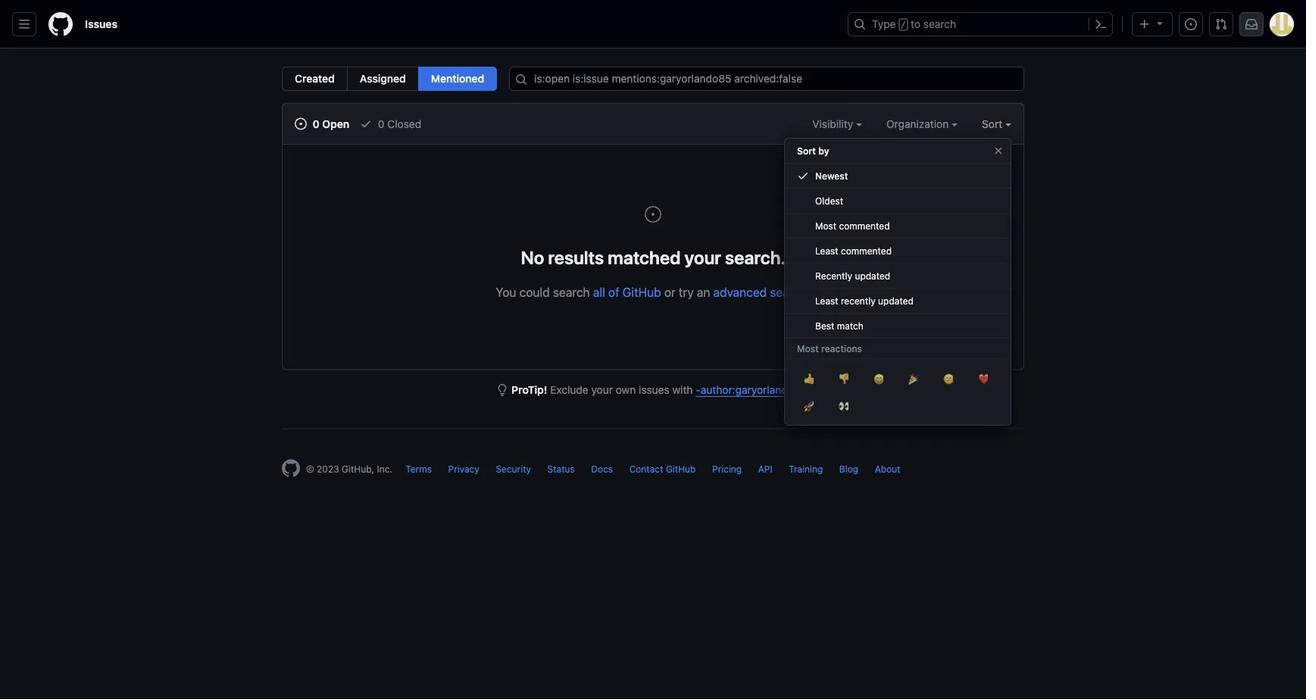 Task type: vqa. For each thing, say whether or not it's contained in the screenshot.
git pull request "image"
yes



Task type: locate. For each thing, give the bounding box(es) containing it.
no
[[521, 247, 544, 268]]

least recently updated link
[[785, 289, 1011, 314]]

recently
[[815, 270, 852, 281]]

sort button
[[982, 116, 1011, 132]]

2023
[[317, 464, 339, 475]]

1 0 from the left
[[313, 117, 320, 130]]

least commented link
[[785, 239, 1011, 264]]

most down the 'oldest'
[[815, 220, 836, 231]]

contact
[[629, 464, 663, 475]]

triangle down image
[[1154, 17, 1166, 29]]

0 vertical spatial check image
[[360, 118, 372, 130]]

0 left the open
[[313, 117, 320, 130]]

issues
[[85, 18, 118, 30]]

🎉 link
[[895, 365, 930, 392]]

0 vertical spatial updated
[[855, 270, 890, 281]]

👍 link
[[791, 365, 826, 392]]

search left all
[[553, 285, 590, 299]]

issue opened image
[[1185, 18, 1197, 30], [295, 118, 307, 130]]

2 horizontal spatial search
[[923, 18, 956, 30]]

2 0 from the left
[[378, 117, 385, 130]]

newest
[[815, 170, 848, 181]]

created
[[295, 72, 335, 85]]

homepage image
[[48, 12, 73, 36], [282, 459, 300, 478]]

🎉
[[908, 373, 917, 385]]

0 vertical spatial least
[[815, 245, 838, 256]]

updated down the recently updated link
[[878, 295, 914, 306]]

visibility
[[812, 117, 856, 130]]

1 vertical spatial github
[[666, 464, 696, 475]]

1 horizontal spatial homepage image
[[282, 459, 300, 478]]

assigned
[[360, 72, 406, 85]]

1 vertical spatial homepage image
[[282, 459, 300, 478]]

1 vertical spatial your
[[591, 384, 613, 396]]

privacy link
[[448, 464, 479, 475]]

sort left by
[[797, 145, 816, 156]]

issue opened image left git pull request 'image'
[[1185, 18, 1197, 30]]

issues element
[[282, 67, 497, 91]]

.
[[807, 285, 810, 299], [807, 384, 810, 396]]

0 vertical spatial issue opened image
[[1185, 18, 1197, 30]]

least for least recently updated
[[815, 295, 838, 306]]

least
[[815, 245, 838, 256], [815, 295, 838, 306]]

0 horizontal spatial search
[[553, 285, 590, 299]]

type / to search
[[872, 18, 956, 30]]

1 least from the top
[[815, 245, 838, 256]]

no results matched your search.
[[521, 247, 785, 268]]

plus image
[[1139, 18, 1151, 30]]

1 horizontal spatial issue opened image
[[1185, 18, 1197, 30]]

most
[[815, 220, 836, 231], [797, 343, 819, 354]]

least up best
[[815, 295, 838, 306]]

0 vertical spatial your
[[685, 247, 721, 268]]

0 vertical spatial commented
[[839, 220, 890, 231]]

to
[[911, 18, 920, 30]]

homepage image left ©
[[282, 459, 300, 478]]

0 for open
[[313, 117, 320, 130]]

check image inside 0 closed link
[[360, 118, 372, 130]]

advanced search link
[[713, 285, 807, 299]]

search right to
[[923, 18, 956, 30]]

your left own
[[591, 384, 613, 396]]

1 horizontal spatial check image
[[797, 170, 809, 182]]

least up recently
[[815, 245, 838, 256]]

© 2023 github, inc.
[[306, 464, 392, 475]]

your
[[685, 247, 721, 268], [591, 384, 613, 396]]

1 vertical spatial commented
[[841, 245, 892, 256]]

1 vertical spatial sort
[[797, 145, 816, 156]]

1 vertical spatial check image
[[797, 170, 809, 182]]

check image
[[360, 118, 372, 130], [797, 170, 809, 182]]

sort for sort
[[982, 117, 1002, 130]]

most reactions
[[797, 343, 862, 354]]

sort by
[[797, 145, 829, 156]]

sort inside popup button
[[982, 117, 1002, 130]]

recently updated
[[815, 270, 890, 281]]

search down search.
[[770, 285, 807, 299]]

1 horizontal spatial github
[[666, 464, 696, 475]]

homepage image left issues
[[48, 12, 73, 36]]

training
[[789, 464, 823, 475]]

1 vertical spatial issue opened image
[[295, 118, 307, 130]]

light bulb image
[[496, 384, 509, 396]]

commented
[[839, 220, 890, 231], [841, 245, 892, 256]]

least commented
[[815, 245, 892, 256]]

commented up least commented
[[839, 220, 890, 231]]

github
[[623, 285, 661, 299], [666, 464, 696, 475]]

0 horizontal spatial issue opened image
[[295, 118, 307, 130]]

1 vertical spatial most
[[797, 343, 819, 354]]

close menu image
[[992, 145, 1005, 157]]

0 vertical spatial sort
[[982, 117, 1002, 130]]

0 vertical spatial most
[[815, 220, 836, 231]]

0 open
[[310, 117, 349, 130]]

check image down sort by
[[797, 170, 809, 182]]

0 horizontal spatial your
[[591, 384, 613, 396]]

1 horizontal spatial sort
[[982, 117, 1002, 130]]

commented for most commented
[[839, 220, 890, 231]]

contact github
[[629, 464, 696, 475]]

blog link
[[839, 464, 858, 475]]

issue opened image left 0 open
[[295, 118, 307, 130]]

you could search all of github or try an advanced search .
[[496, 285, 810, 299]]

an
[[697, 285, 710, 299]]

oldest
[[815, 195, 843, 206]]

0 vertical spatial homepage image
[[48, 12, 73, 36]]

0 horizontal spatial check image
[[360, 118, 372, 130]]

security
[[496, 464, 531, 475]]

your up an
[[685, 247, 721, 268]]

sort up close menu image
[[982, 117, 1002, 130]]

github right of
[[623, 285, 661, 299]]

1 vertical spatial least
[[815, 295, 838, 306]]

status link
[[547, 464, 575, 475]]

most down best
[[797, 343, 819, 354]]

sort
[[982, 117, 1002, 130], [797, 145, 816, 156]]

updated
[[855, 270, 890, 281], [878, 295, 914, 306]]

own
[[616, 384, 636, 396]]

0 for closed
[[378, 117, 385, 130]]

0 vertical spatial .
[[807, 285, 810, 299]]

0 left closed
[[378, 117, 385, 130]]

check image inside newest link
[[797, 170, 809, 182]]

2 least from the top
[[815, 295, 838, 306]]

❤️
[[978, 373, 987, 385]]

check image right the open
[[360, 118, 372, 130]]

docs
[[591, 464, 613, 475]]

docs link
[[591, 464, 613, 475]]

security link
[[496, 464, 531, 475]]

try
[[679, 285, 694, 299]]

0 horizontal spatial sort
[[797, 145, 816, 156]]

🚀
[[804, 400, 813, 412]]

0 horizontal spatial 0
[[313, 117, 320, 130]]

updated up least recently updated
[[855, 270, 890, 281]]

recently
[[841, 295, 876, 306]]

1 horizontal spatial 0
[[378, 117, 385, 130]]

0 horizontal spatial github
[[623, 285, 661, 299]]

or
[[664, 285, 676, 299]]

github right contact
[[666, 464, 696, 475]]

/
[[901, 20, 906, 30]]

commented up recently updated
[[841, 245, 892, 256]]



Task type: describe. For each thing, give the bounding box(es) containing it.
open
[[322, 117, 349, 130]]

👎 link
[[826, 365, 861, 392]]

commented for least commented
[[841, 245, 892, 256]]

pricing
[[712, 464, 742, 475]]

visibility button
[[812, 116, 862, 132]]

👀
[[839, 400, 848, 412]]

😄 link
[[861, 365, 895, 392]]

Issues search field
[[509, 67, 1024, 91]]

author:garyorlando85
[[701, 384, 807, 396]]

assigned link
[[347, 67, 419, 91]]

1 horizontal spatial search
[[770, 285, 807, 299]]

protip!
[[511, 384, 547, 396]]

exclude
[[550, 384, 588, 396]]

🚀 link
[[791, 392, 826, 420]]

😄
[[873, 373, 883, 385]]

-
[[696, 384, 701, 396]]

about link
[[875, 464, 900, 475]]

all of github link
[[593, 285, 661, 299]]

privacy
[[448, 464, 479, 475]]

advanced
[[713, 285, 767, 299]]

training link
[[789, 464, 823, 475]]

could
[[519, 285, 550, 299]]

most for most commented
[[815, 220, 836, 231]]

about
[[875, 464, 900, 475]]

😕
[[943, 373, 952, 385]]

0 horizontal spatial homepage image
[[48, 12, 73, 36]]

status
[[547, 464, 575, 475]]

created link
[[282, 67, 348, 91]]

notifications image
[[1245, 18, 1258, 30]]

terms
[[406, 464, 432, 475]]

0 closed link
[[360, 116, 421, 132]]

oldest link
[[785, 189, 1011, 214]]

of
[[608, 285, 619, 299]]

0 closed
[[375, 117, 421, 130]]

-author:garyorlando85 link
[[696, 384, 807, 396]]

best match
[[815, 320, 863, 331]]

api
[[758, 464, 772, 475]]

contact github link
[[629, 464, 696, 475]]

by
[[818, 145, 829, 156]]

protip! exclude your own issues with -author:garyorlando85 .
[[511, 384, 810, 396]]

least for least commented
[[815, 245, 838, 256]]

all
[[593, 285, 605, 299]]

closed
[[387, 117, 421, 130]]

😕 link
[[930, 365, 965, 392]]

0 open link
[[295, 116, 349, 132]]

matched
[[608, 247, 681, 268]]

pricing link
[[712, 464, 742, 475]]

most for most reactions
[[797, 343, 819, 354]]

sort for sort by
[[797, 145, 816, 156]]

©
[[306, 464, 314, 475]]

command palette image
[[1095, 18, 1107, 30]]

organization button
[[886, 116, 958, 132]]

search.
[[725, 247, 785, 268]]

you
[[496, 285, 516, 299]]

👍
[[804, 373, 813, 385]]

issues
[[639, 384, 669, 396]]

git pull request image
[[1215, 18, 1227, 30]]

best
[[815, 320, 834, 331]]

issue opened image inside 0 open link
[[295, 118, 307, 130]]

reactions
[[821, 343, 862, 354]]

1 horizontal spatial your
[[685, 247, 721, 268]]

api link
[[758, 464, 772, 475]]

least recently updated
[[815, 295, 914, 306]]

match
[[837, 320, 863, 331]]

❤️ link
[[965, 365, 1000, 392]]

recently updated link
[[785, 264, 1011, 289]]

0 vertical spatial github
[[623, 285, 661, 299]]

issue opened image
[[644, 205, 662, 223]]

search image
[[515, 73, 527, 86]]

newest link
[[785, 164, 1011, 189]]

most commented
[[815, 220, 890, 231]]

most commented link
[[785, 214, 1011, 239]]

check image for 0 closed link
[[360, 118, 372, 130]]

type
[[872, 18, 896, 30]]

best match link
[[785, 314, 1011, 339]]

github,
[[342, 464, 374, 475]]

terms link
[[406, 464, 432, 475]]

inc.
[[377, 464, 392, 475]]

Search all issues text field
[[509, 67, 1024, 91]]

organization
[[886, 117, 952, 130]]

results
[[548, 247, 604, 268]]

with
[[672, 384, 693, 396]]

1 vertical spatial .
[[807, 384, 810, 396]]

1 vertical spatial updated
[[878, 295, 914, 306]]

👎
[[839, 373, 848, 385]]

check image for newest link
[[797, 170, 809, 182]]

👀 link
[[826, 392, 861, 420]]



